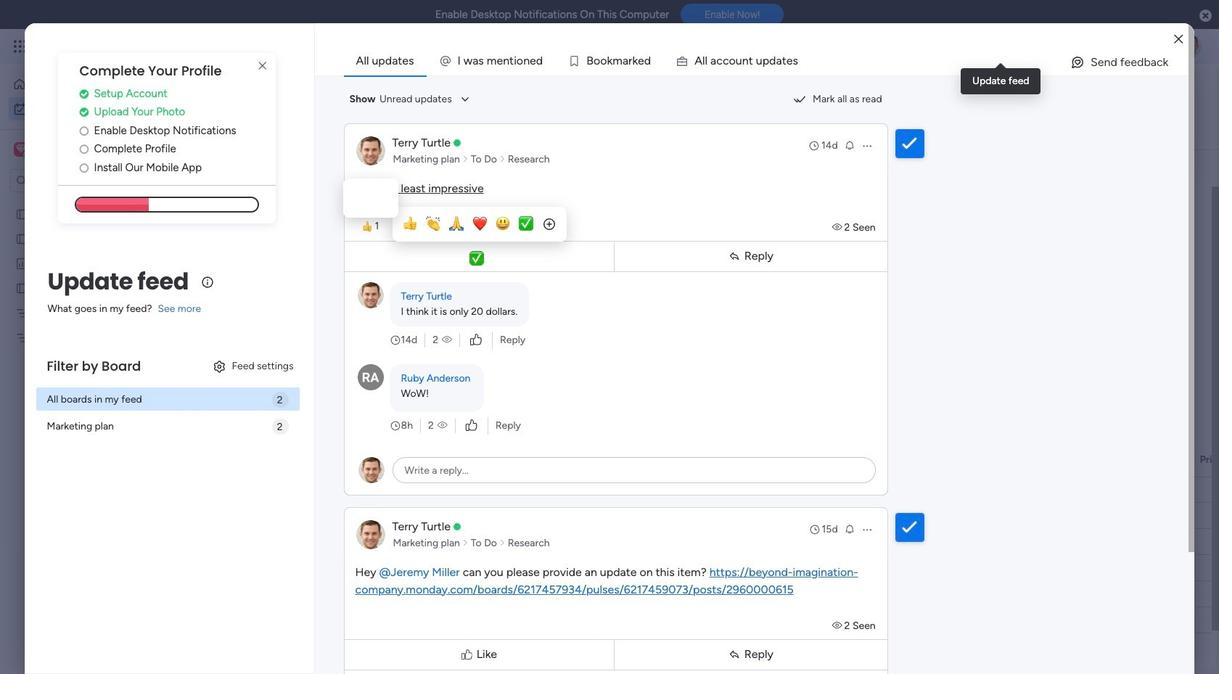 Task type: vqa. For each thing, say whether or not it's contained in the screenshot.
2nd the Due Date from the top
no



Task type: describe. For each thing, give the bounding box(es) containing it.
options image for reminder image
[[861, 140, 873, 151]]

0 horizontal spatial tab
[[214, 126, 266, 149]]

give feedback image
[[1070, 55, 1085, 70]]

options image for reminder icon
[[861, 524, 873, 535]]

public board image
[[15, 207, 29, 221]]

v2 like image
[[470, 332, 482, 348]]

slider arrow image for reminder icon
[[499, 536, 506, 550]]

1 circle o image from the top
[[80, 125, 89, 136]]

v2 seen image for v2 like image
[[442, 333, 452, 347]]

2 vertical spatial v2 seen image
[[832, 619, 844, 632]]

0 vertical spatial tab
[[344, 46, 426, 75]]

terry turtle image
[[1178, 35, 1202, 58]]

Filter dashboard by text search field
[[281, 156, 418, 179]]

1 workspace image from the left
[[14, 141, 28, 157]]

help image
[[1125, 39, 1139, 54]]

Search in workspace field
[[30, 172, 121, 189]]

0 vertical spatial option
[[9, 73, 176, 96]]

select product image
[[13, 39, 28, 54]]

see plans image
[[241, 38, 254, 54]]

workspace selection element
[[14, 141, 121, 160]]

check circle image
[[80, 107, 89, 118]]

dapulse x slim image
[[254, 57, 271, 75]]

public dashboard image
[[15, 256, 29, 270]]

2 workspace image from the left
[[16, 141, 26, 157]]

slider arrow image for reminder image
[[499, 152, 506, 167]]



Task type: locate. For each thing, give the bounding box(es) containing it.
check circle image
[[80, 88, 89, 99]]

2 vertical spatial option
[[0, 201, 185, 204]]

slider arrow image
[[462, 152, 469, 167], [499, 152, 506, 167], [499, 536, 506, 550]]

1 vertical spatial v2 seen image
[[437, 418, 448, 433]]

circle o image up search in workspace field
[[80, 144, 89, 155]]

1 public board image from the top
[[15, 231, 29, 245]]

option
[[9, 73, 176, 96], [9, 97, 176, 120], [0, 201, 185, 204]]

3 circle o image from the top
[[80, 162, 89, 173]]

options image
[[861, 140, 873, 151], [861, 524, 873, 535]]

column header
[[879, 448, 966, 472]]

2 vertical spatial circle o image
[[80, 162, 89, 173]]

2 options image from the top
[[861, 524, 873, 535]]

0 vertical spatial options image
[[861, 140, 873, 151]]

workspace image
[[14, 141, 28, 157], [16, 141, 26, 157]]

circle o image
[[80, 125, 89, 136], [80, 144, 89, 155], [80, 162, 89, 173]]

2 circle o image from the top
[[80, 144, 89, 155]]

circle o image down workspace selection element
[[80, 162, 89, 173]]

v2 like image
[[466, 418, 477, 434]]

1 vertical spatial options image
[[861, 524, 873, 535]]

list box
[[0, 198, 185, 545]]

0 vertical spatial public board image
[[15, 231, 29, 245]]

v2 seen image
[[832, 221, 844, 233]]

dapulse close image
[[1199, 9, 1212, 23]]

1 vertical spatial tab
[[214, 126, 266, 149]]

1 vertical spatial option
[[9, 97, 176, 120]]

circle o image down check circle icon
[[80, 125, 89, 136]]

v2 seen image
[[442, 333, 452, 347], [437, 418, 448, 433], [832, 619, 844, 632]]

options image right reminder image
[[861, 140, 873, 151]]

reminder image
[[844, 139, 855, 151]]

search image
[[400, 162, 412, 173]]

1 vertical spatial circle o image
[[80, 144, 89, 155]]

2 public board image from the top
[[15, 281, 29, 295]]

public board image down public dashboard icon
[[15, 281, 29, 295]]

public board image
[[15, 231, 29, 245], [15, 281, 29, 295]]

option up workspace selection element
[[9, 97, 176, 120]]

1 vertical spatial public board image
[[15, 281, 29, 295]]

search everything image
[[1093, 39, 1107, 54]]

1 horizontal spatial tab
[[344, 46, 426, 75]]

1 options image from the top
[[861, 140, 873, 151]]

0 vertical spatial v2 seen image
[[442, 333, 452, 347]]

None search field
[[281, 156, 418, 179]]

options image right reminder icon
[[861, 524, 873, 535]]

reminder image
[[844, 523, 855, 534]]

tab
[[344, 46, 426, 75], [214, 126, 266, 149]]

tab list
[[344, 46, 1189, 75]]

slider arrow image
[[462, 536, 469, 550]]

close image
[[1174, 34, 1183, 45]]

dialog
[[343, 178, 398, 217]]

public board image up public dashboard icon
[[15, 231, 29, 245]]

v2 seen image for v2 like icon
[[437, 418, 448, 433]]

option up check circle icon
[[9, 73, 176, 96]]

option down search in workspace field
[[0, 201, 185, 204]]

0 vertical spatial circle o image
[[80, 125, 89, 136]]



